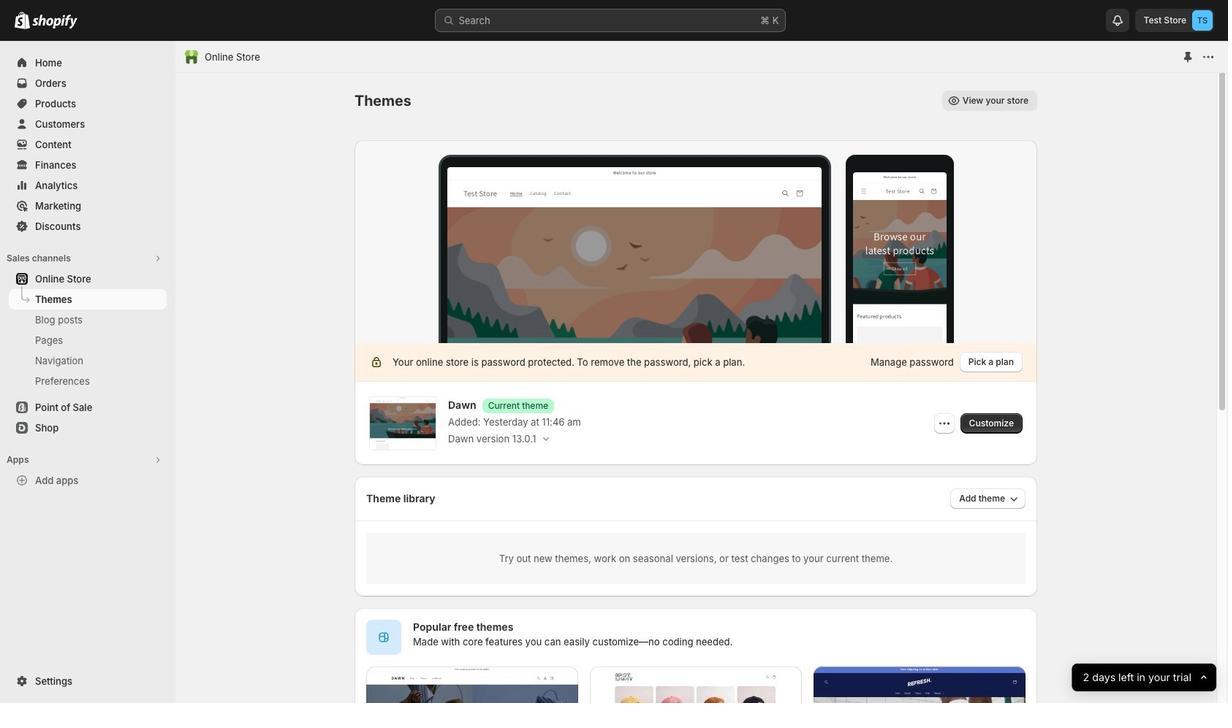 Task type: locate. For each thing, give the bounding box(es) containing it.
test store image
[[1192, 10, 1213, 31]]

1 horizontal spatial shopify image
[[32, 15, 77, 29]]

shopify image
[[15, 12, 30, 29], [32, 15, 77, 29]]

0 horizontal spatial shopify image
[[15, 12, 30, 29]]



Task type: vqa. For each thing, say whether or not it's contained in the screenshot.
Select a plan link
no



Task type: describe. For each thing, give the bounding box(es) containing it.
online store image
[[184, 50, 199, 64]]



